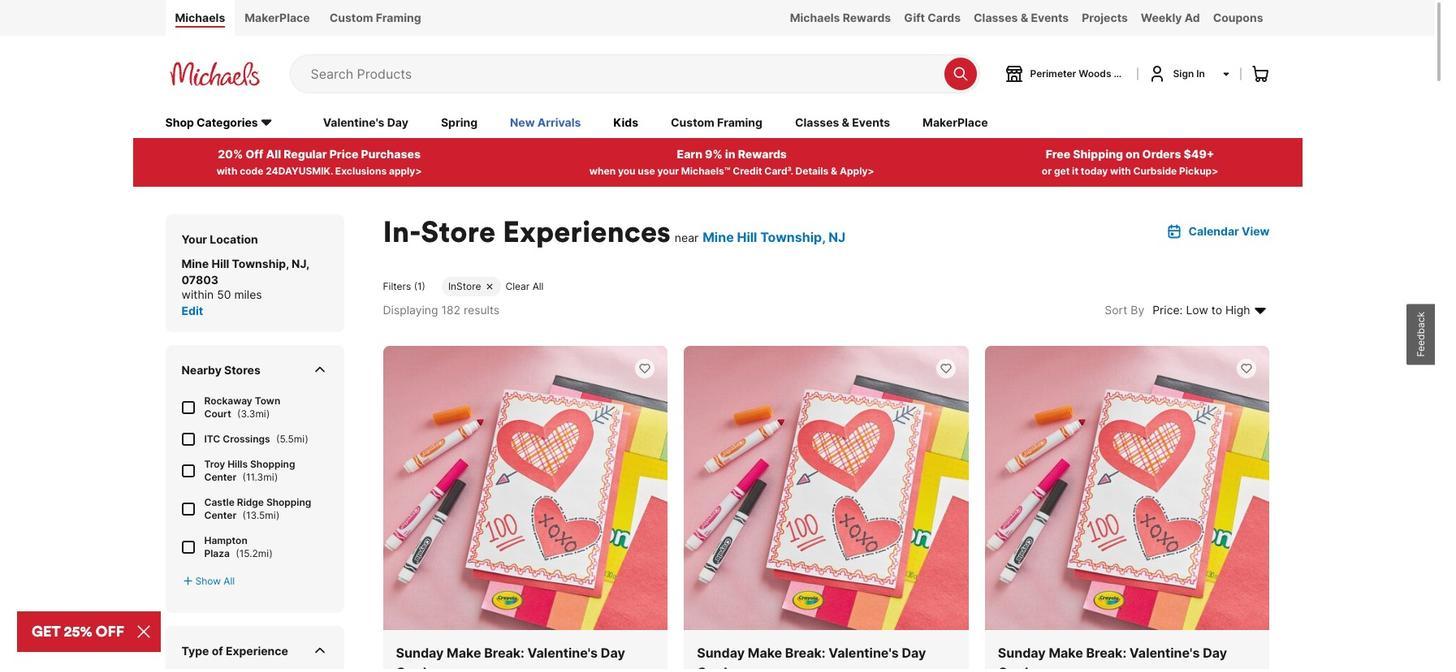 Task type: describe. For each thing, give the bounding box(es) containing it.
center for perimeter woods shopping center
[[1161, 67, 1194, 79]]

search button image
[[952, 66, 969, 82]]

1 make from the left
[[447, 645, 481, 661]]

experiences
[[503, 213, 671, 250]]

crossings
[[223, 433, 270, 445]]

sunday make break: valentine's day card for third sunday make break: valentine's day card link
[[998, 645, 1227, 669]]

2 sunday make break: valentine's day card link from the left
[[684, 346, 969, 669]]

0 horizontal spatial custom
[[329, 11, 373, 24]]

apply>
[[389, 165, 422, 177]]

, inside , 07803
[[306, 256, 309, 270]]

( 13.5 mi)
[[240, 509, 280, 521]]

shop categories
[[165, 115, 258, 129]]

price
[[329, 147, 359, 161]]

in
[[725, 147, 736, 161]]

weekly
[[1141, 11, 1182, 24]]

valentine's day
[[323, 115, 408, 129]]

shipping
[[1073, 147, 1123, 161]]

24dayusmik.
[[266, 165, 333, 177]]

( 3.3 mi)
[[234, 407, 270, 420]]

township,
[[232, 256, 289, 270]]

michaels link
[[165, 0, 235, 36]]

classes & events for classes & events 'link' to the bottom
[[795, 115, 890, 129]]

shopping for ridge
[[266, 496, 311, 508]]

1 vertical spatial hill
[[212, 256, 229, 270]]

rockaway town court
[[204, 394, 280, 420]]

20% off all regular price purchases with code 24dayusmik. exclusions apply>
[[217, 147, 422, 177]]

card³.
[[765, 165, 793, 177]]

3 card from the left
[[998, 665, 1029, 669]]

filters (1)
[[383, 280, 426, 292]]

, inside in-store experiences near mine hill township , nj
[[822, 229, 826, 245]]

free shipping on orders $49+ or get it today with curbside pickup>
[[1042, 147, 1219, 177]]

stores
[[224, 363, 261, 377]]

michaels for michaels rewards
[[790, 11, 840, 24]]

20%
[[218, 147, 243, 161]]

& for the top classes & events 'link'
[[1021, 11, 1028, 24]]

new arrivals link
[[510, 114, 581, 132]]

sunday make break: valentine's day card image for 2nd sunday make break: valentine's day card link
[[684, 346, 969, 631]]

custom framing for bottommost custom framing link
[[671, 115, 763, 129]]

township
[[760, 229, 822, 245]]

0 horizontal spatial makerplace link
[[235, 0, 320, 36]]

50
[[217, 287, 231, 301]]

edit
[[182, 304, 203, 317]]

mi) for hampton plaza
[[258, 547, 273, 559]]

all inside 20% off all regular price purchases with code 24dayusmik. exclusions apply>
[[266, 147, 281, 161]]

custom framing for the leftmost custom framing link
[[329, 11, 421, 24]]

ad
[[1185, 11, 1200, 24]]

clear
[[506, 280, 530, 292]]

new arrivals
[[510, 115, 581, 129]]

michaels rewards
[[790, 11, 891, 24]]

& for classes & events 'link' to the bottom
[[842, 115, 850, 129]]

, 07803
[[182, 256, 309, 286]]

sign in button
[[1147, 64, 1231, 84]]

mi) for troy hills shopping center
[[263, 471, 278, 483]]

3.3
[[241, 407, 255, 420]]

shopping for woods
[[1114, 67, 1159, 79]]

projects
[[1082, 11, 1128, 24]]

sign
[[1173, 67, 1194, 79]]

(1)
[[414, 280, 426, 292]]

( for town
[[237, 407, 241, 420]]

1 vertical spatial custom framing link
[[671, 114, 763, 132]]

pickup>
[[1179, 165, 1219, 177]]

ridge
[[237, 496, 264, 508]]

mi) right 'crossings'
[[294, 433, 309, 445]]

all for show all
[[224, 575, 235, 587]]

shop
[[165, 115, 194, 129]]

0 horizontal spatial custom framing link
[[320, 0, 431, 36]]

orders
[[1142, 147, 1181, 161]]

off
[[246, 147, 263, 161]]

michaels for michaels
[[175, 11, 225, 24]]

1 vertical spatial nj
[[292, 256, 306, 270]]

rewards inside michaels rewards link
[[843, 11, 891, 24]]

perimeter woods shopping center
[[1030, 67, 1194, 79]]

michaels rewards link
[[784, 0, 898, 36]]

sort by
[[1105, 303, 1145, 317]]

1 break: from the left
[[484, 645, 525, 661]]

type of experience
[[182, 644, 288, 658]]

3 sunday make break: valentine's day card link from the left
[[985, 346, 1270, 669]]

spring link
[[441, 114, 478, 132]]

makerplace for makerplace link to the left
[[245, 11, 310, 24]]

your location
[[182, 232, 258, 246]]

by
[[1131, 303, 1145, 317]]

gift cards
[[904, 11, 961, 24]]

heart image for third sunday make break: valentine's day card link 'sunday make break: valentine's day card' image
[[1241, 362, 1254, 375]]

miles
[[234, 287, 262, 301]]

categories
[[197, 115, 258, 129]]

purchases
[[361, 147, 421, 161]]

calendar
[[1189, 224, 1239, 238]]

1 vertical spatial tabler image
[[311, 643, 328, 659]]

projects link
[[1075, 0, 1134, 36]]

( for hills
[[243, 471, 246, 483]]

details
[[796, 165, 829, 177]]

sort
[[1105, 303, 1128, 317]]

182
[[441, 303, 461, 317]]

gift cards link
[[898, 0, 967, 36]]

coupons link
[[1207, 0, 1270, 36]]

classes for the top classes & events 'link'
[[974, 11, 1018, 24]]

today
[[1081, 165, 1108, 177]]

your
[[657, 165, 679, 177]]

castle
[[204, 496, 235, 508]]

store
[[421, 213, 496, 250]]

rewards inside earn 9% in rewards when you use your michaels™ credit card³. details & apply>
[[738, 147, 787, 161]]

15.2
[[239, 547, 258, 559]]

free
[[1046, 147, 1071, 161]]

earn 9% in rewards when you use your michaels™ credit card³. details & apply>
[[590, 147, 874, 177]]

sunday make break: valentine's day card for 2nd sunday make break: valentine's day card link
[[697, 645, 926, 669]]

near
[[675, 230, 699, 244]]

& inside earn 9% in rewards when you use your michaels™ credit card³. details & apply>
[[831, 165, 838, 177]]

mine hill township, nj
[[182, 256, 306, 270]]

filters
[[383, 280, 411, 292]]

woods
[[1079, 67, 1111, 79]]

weekly ad link
[[1134, 0, 1207, 36]]

hampton
[[204, 534, 247, 546]]

credit
[[733, 165, 762, 177]]

troy hills shopping center
[[204, 458, 295, 483]]

rockaway
[[204, 394, 252, 407]]



Task type: vqa. For each thing, say whether or not it's contained in the screenshot.


Task type: locate. For each thing, give the bounding box(es) containing it.
13.5
[[246, 509, 265, 521]]

classes & events
[[974, 11, 1069, 24], [795, 115, 890, 129]]

classes & events link up perimeter
[[967, 0, 1075, 36]]

2 card from the left
[[697, 665, 728, 669]]

center
[[1161, 67, 1194, 79], [204, 471, 237, 483], [204, 509, 237, 521]]

( 15.2 mi)
[[233, 547, 273, 559]]

1 horizontal spatial classes & events link
[[967, 0, 1075, 36]]

mine inside in-store experiences near mine hill township , nj
[[703, 229, 734, 245]]

& right details
[[831, 165, 838, 177]]

troy
[[204, 458, 225, 470]]

sunday make break: valentine's day card for 1st sunday make break: valentine's day card link from left
[[396, 645, 625, 669]]

1 horizontal spatial framing
[[717, 115, 763, 129]]

1 vertical spatial classes & events link
[[795, 114, 890, 132]]

0 horizontal spatial makerplace
[[245, 11, 310, 24]]

nj right "township,"
[[292, 256, 306, 270]]

mi) down ( 11.3 mi)
[[265, 509, 280, 521]]

2 horizontal spatial card
[[998, 665, 1029, 669]]

classes & events link up the "apply>"
[[795, 114, 890, 132]]

1 michaels from the left
[[175, 11, 225, 24]]

center for castle ridge shopping center
[[204, 509, 237, 521]]

1 horizontal spatial rewards
[[843, 11, 891, 24]]

3 sunday from the left
[[998, 645, 1046, 661]]

with inside free shipping on orders $49+ or get it today with curbside pickup>
[[1110, 165, 1131, 177]]

1 vertical spatial classes
[[795, 115, 839, 129]]

tabler image left show
[[182, 575, 194, 587]]

framing
[[376, 11, 421, 24], [717, 115, 763, 129]]

within 50 miles edit
[[182, 287, 262, 317]]

( right 'crossings'
[[276, 433, 280, 445]]

2 horizontal spatial sunday make break: valentine's day card link
[[985, 346, 1270, 669]]

0 horizontal spatial classes & events
[[795, 115, 890, 129]]

2 horizontal spatial all
[[532, 280, 544, 292]]

sunday
[[396, 645, 444, 661], [697, 645, 745, 661], [998, 645, 1046, 661]]

9%
[[705, 147, 723, 161]]

1 vertical spatial mine
[[182, 256, 209, 270]]

sunday make break: valentine's day card image for third sunday make break: valentine's day card link
[[985, 346, 1270, 631]]

0 vertical spatial makerplace
[[245, 11, 310, 24]]

all right off
[[266, 147, 281, 161]]

sunday for 1st sunday make break: valentine's day card link from left
[[396, 645, 444, 661]]

( down "ridge" at the bottom
[[243, 509, 246, 521]]

1 horizontal spatial with
[[1110, 165, 1131, 177]]

2 sunday from the left
[[697, 645, 745, 661]]

2 vertical spatial center
[[204, 509, 237, 521]]

0 horizontal spatial card
[[396, 665, 426, 669]]

framing for bottommost custom framing link
[[717, 115, 763, 129]]

0 horizontal spatial &
[[831, 165, 838, 177]]

sign in
[[1173, 67, 1205, 79]]

show
[[195, 575, 221, 587]]

1 horizontal spatial break:
[[785, 645, 826, 661]]

0 vertical spatial shopping
[[1114, 67, 1159, 79]]

court
[[204, 407, 231, 420]]

( down the hills
[[243, 471, 246, 483]]

1 horizontal spatial sunday
[[697, 645, 745, 661]]

0 horizontal spatial sunday make break: valentine's day card image
[[383, 346, 668, 631]]

2 with from the left
[[1110, 165, 1131, 177]]

of
[[212, 644, 223, 658]]

michaels
[[175, 11, 225, 24], [790, 11, 840, 24]]

classes & events link
[[967, 0, 1075, 36], [795, 114, 890, 132]]

show all
[[195, 575, 235, 587]]

1 vertical spatial custom framing
[[671, 115, 763, 129]]

sunday make break: valentine's day card link
[[383, 346, 668, 669], [684, 346, 969, 669], [985, 346, 1270, 669]]

shopping up ( 13.5 mi)
[[266, 496, 311, 508]]

1 vertical spatial classes & events
[[795, 115, 890, 129]]

1 sunday make break: valentine's day card image from the left
[[383, 346, 668, 631]]

( down hampton
[[236, 547, 239, 559]]

mi) for castle ridge shopping center
[[265, 509, 280, 521]]

0 horizontal spatial mine
[[182, 256, 209, 270]]

town
[[255, 394, 280, 407]]

( 11.3 mi)
[[240, 471, 278, 483]]

1 horizontal spatial all
[[266, 147, 281, 161]]

new
[[510, 115, 535, 129]]

in-store experiences near mine hill township , nj
[[383, 213, 846, 250]]

spring
[[441, 115, 478, 129]]

results
[[464, 303, 500, 317]]

nj
[[829, 229, 846, 245], [292, 256, 306, 270]]

shopping right "woods"
[[1114, 67, 1159, 79]]

makerplace for rightmost makerplace link
[[923, 115, 988, 129]]

2 sunday make break: valentine's day card from the left
[[697, 645, 926, 669]]

it
[[1072, 165, 1079, 177]]

0 vertical spatial events
[[1031, 11, 1069, 24]]

makerplace down search button image
[[923, 115, 988, 129]]

center inside troy hills shopping center
[[204, 471, 237, 483]]

in-
[[383, 213, 421, 250]]

center down the castle
[[204, 509, 237, 521]]

shopping for hills
[[250, 458, 295, 470]]

center for troy hills shopping center
[[204, 471, 237, 483]]

1 vertical spatial makerplace link
[[923, 114, 988, 132]]

card
[[396, 665, 426, 669], [697, 665, 728, 669], [998, 665, 1029, 669]]

0 vertical spatial classes & events
[[974, 11, 1069, 24]]

0 horizontal spatial rewards
[[738, 147, 787, 161]]

3 sunday make break: valentine's day card from the left
[[998, 645, 1227, 669]]

1 with from the left
[[217, 165, 237, 177]]

make
[[447, 645, 481, 661], [748, 645, 782, 661], [1049, 645, 1083, 661]]

2 horizontal spatial make
[[1049, 645, 1083, 661]]

0 horizontal spatial ,
[[306, 256, 309, 270]]

0 horizontal spatial framing
[[376, 11, 421, 24]]

0 horizontal spatial hill
[[212, 256, 229, 270]]

2 make from the left
[[748, 645, 782, 661]]

0 vertical spatial classes & events link
[[967, 0, 1075, 36]]

sunday make break: valentine's day card image
[[383, 346, 668, 631], [684, 346, 969, 631], [985, 346, 1270, 631]]

exclusions
[[335, 165, 387, 177]]

( down rockaway
[[237, 407, 241, 420]]

rewards
[[843, 11, 891, 24], [738, 147, 787, 161]]

1 horizontal spatial classes & events
[[974, 11, 1069, 24]]

nj inside in-store experiences near mine hill township , nj
[[829, 229, 846, 245]]

nj right township
[[829, 229, 846, 245]]

on
[[1126, 147, 1140, 161]]

heart image for 'sunday make break: valentine's day card' image associated with 2nd sunday make break: valentine's day card link
[[940, 362, 953, 375]]

2 horizontal spatial sunday make break: valentine's day card
[[998, 645, 1227, 669]]

1 horizontal spatial custom framing
[[671, 115, 763, 129]]

, down details
[[822, 229, 826, 245]]

use
[[638, 165, 655, 177]]

framing for the leftmost custom framing link
[[376, 11, 421, 24]]

2 vertical spatial shopping
[[266, 496, 311, 508]]

1 vertical spatial framing
[[717, 115, 763, 129]]

tabler image
[[182, 575, 194, 587], [311, 643, 328, 659]]

0 horizontal spatial tabler image
[[182, 575, 194, 587]]

classes up details
[[795, 115, 839, 129]]

mi) down town
[[255, 407, 270, 420]]

instore
[[448, 280, 481, 292]]

cards
[[928, 11, 961, 24]]

custom framing link
[[320, 0, 431, 36], [671, 114, 763, 132]]

2 vertical spatial &
[[831, 165, 838, 177]]

all for clear all
[[532, 280, 544, 292]]

1 horizontal spatial &
[[842, 115, 850, 129]]

rewards up credit
[[738, 147, 787, 161]]

all right "clear"
[[532, 280, 544, 292]]

1 horizontal spatial make
[[748, 645, 782, 661]]

all right show
[[224, 575, 235, 587]]

hill down your location
[[212, 256, 229, 270]]

0 vertical spatial classes
[[974, 11, 1018, 24]]

0 vertical spatial mine
[[703, 229, 734, 245]]

classes & events for the top classes & events 'link'
[[974, 11, 1069, 24]]

in
[[1197, 67, 1205, 79]]

events left projects
[[1031, 11, 1069, 24]]

classes for classes & events 'link' to the bottom
[[795, 115, 839, 129]]

1 vertical spatial &
[[842, 115, 850, 129]]

0 vertical spatial framing
[[376, 11, 421, 24]]

0 vertical spatial center
[[1161, 67, 1194, 79]]

1 vertical spatial custom
[[671, 115, 715, 129]]

1 horizontal spatial custom
[[671, 115, 715, 129]]

& up the "apply>"
[[842, 115, 850, 129]]

1 horizontal spatial makerplace link
[[923, 114, 988, 132]]

0 horizontal spatial with
[[217, 165, 237, 177]]

center inside castle ridge shopping center
[[204, 509, 237, 521]]

, right "township,"
[[306, 256, 309, 270]]

center left in
[[1161, 67, 1194, 79]]

mi) for rockaway town court
[[255, 407, 270, 420]]

1 horizontal spatial nj
[[829, 229, 846, 245]]

hill inside in-store experiences near mine hill township , nj
[[737, 229, 757, 245]]

custom framing
[[329, 11, 421, 24], [671, 115, 763, 129]]

2 horizontal spatial &
[[1021, 11, 1028, 24]]

0 horizontal spatial classes
[[795, 115, 839, 129]]

makerplace link
[[235, 0, 320, 36], [923, 114, 988, 132]]

rewards left gift
[[843, 11, 891, 24]]

shopping inside troy hills shopping center
[[250, 458, 295, 470]]

center down troy
[[204, 471, 237, 483]]

gift
[[904, 11, 925, 24]]

3 break: from the left
[[1086, 645, 1127, 661]]

0 vertical spatial rewards
[[843, 11, 891, 24]]

1 vertical spatial makerplace
[[923, 115, 988, 129]]

0 vertical spatial custom framing
[[329, 11, 421, 24]]

earn
[[677, 147, 703, 161]]

2 break: from the left
[[785, 645, 826, 661]]

1 sunday make break: valentine's day card from the left
[[396, 645, 625, 669]]

classes right cards
[[974, 11, 1018, 24]]

1 card from the left
[[396, 665, 426, 669]]

weekly ad
[[1141, 11, 1200, 24]]

perimeter woods shopping center button
[[1004, 64, 1194, 84]]

shopping inside castle ridge shopping center
[[266, 496, 311, 508]]

0 horizontal spatial sunday make break: valentine's day card
[[396, 645, 625, 669]]

with down on
[[1110, 165, 1131, 177]]

1 horizontal spatial events
[[1031, 11, 1069, 24]]

hill
[[737, 229, 757, 245], [212, 256, 229, 270]]

(
[[237, 407, 241, 420], [276, 433, 280, 445], [243, 471, 246, 483], [243, 509, 246, 521], [236, 547, 239, 559]]

1 sunday from the left
[[396, 645, 444, 661]]

mi)
[[255, 407, 270, 420], [294, 433, 309, 445], [263, 471, 278, 483], [265, 509, 280, 521], [258, 547, 273, 559]]

0 horizontal spatial heart image
[[940, 362, 953, 375]]

curbside
[[1133, 165, 1177, 177]]

1 horizontal spatial michaels
[[790, 11, 840, 24]]

1 heart image from the left
[[940, 362, 953, 375]]

shopping
[[1114, 67, 1159, 79], [250, 458, 295, 470], [266, 496, 311, 508]]

1 horizontal spatial heart image
[[1241, 362, 1254, 375]]

Search Input field
[[311, 55, 936, 92]]

1 horizontal spatial classes
[[974, 11, 1018, 24]]

sunday make break: valentine's day card image for 1st sunday make break: valentine's day card link from left
[[383, 346, 668, 631]]

with down 20%
[[217, 165, 237, 177]]

0 horizontal spatial make
[[447, 645, 481, 661]]

you
[[618, 165, 636, 177]]

events for the top classes & events 'link'
[[1031, 11, 1069, 24]]

2 horizontal spatial sunday make break: valentine's day card image
[[985, 346, 1270, 631]]

type
[[182, 644, 209, 658]]

get
[[1054, 165, 1070, 177]]

custom
[[329, 11, 373, 24], [671, 115, 715, 129]]

1 horizontal spatial sunday make break: valentine's day card link
[[684, 346, 969, 669]]

0 horizontal spatial classes & events link
[[795, 114, 890, 132]]

shopping up ( 11.3 mi)
[[250, 458, 295, 470]]

1 vertical spatial all
[[532, 280, 544, 292]]

mine right the near
[[703, 229, 734, 245]]

2 vertical spatial all
[[224, 575, 235, 587]]

1 vertical spatial shopping
[[250, 458, 295, 470]]

0 vertical spatial custom framing link
[[320, 0, 431, 36]]

sunday for 2nd sunday make break: valentine's day card link
[[697, 645, 745, 661]]

1 horizontal spatial sunday make break: valentine's day card image
[[684, 346, 969, 631]]

displaying 182 results
[[383, 303, 500, 317]]

heart image
[[638, 362, 651, 375]]

classes & events up the "apply>"
[[795, 115, 890, 129]]

1 sunday make break: valentine's day card link from the left
[[383, 346, 668, 669]]

center inside button
[[1161, 67, 1194, 79]]

events up the "apply>"
[[852, 115, 890, 129]]

1 vertical spatial center
[[204, 471, 237, 483]]

0 vertical spatial ,
[[822, 229, 826, 245]]

2 sunday make break: valentine's day card image from the left
[[684, 346, 969, 631]]

all
[[266, 147, 281, 161], [532, 280, 544, 292], [224, 575, 235, 587]]

0 horizontal spatial nj
[[292, 256, 306, 270]]

itc crossings ( 5.5 mi)
[[204, 433, 309, 445]]

within
[[182, 287, 214, 301]]

0 vertical spatial tabler image
[[182, 575, 194, 587]]

tabler image
[[311, 362, 328, 378]]

classes & events up perimeter
[[974, 11, 1069, 24]]

heart image
[[940, 362, 953, 375], [1241, 362, 1254, 375]]

classes & events inside 'link'
[[974, 11, 1069, 24]]

kids link
[[613, 114, 638, 132]]

2 horizontal spatial break:
[[1086, 645, 1127, 661]]

1 horizontal spatial custom framing link
[[671, 114, 763, 132]]

3 make from the left
[[1049, 645, 1083, 661]]

mi) down ( 13.5 mi)
[[258, 547, 273, 559]]

0 horizontal spatial michaels
[[175, 11, 225, 24]]

1 horizontal spatial ,
[[822, 229, 826, 245]]

hill left township
[[737, 229, 757, 245]]

location
[[210, 232, 258, 246]]

tabler image right experience
[[311, 643, 328, 659]]

mine up 07803 at the left top of the page
[[182, 256, 209, 270]]

mine
[[703, 229, 734, 245], [182, 256, 209, 270]]

perimeter
[[1030, 67, 1076, 79]]

with inside 20% off all regular price purchases with code 24dayusmik. exclusions apply>
[[217, 165, 237, 177]]

code
[[240, 165, 263, 177]]

1 horizontal spatial hill
[[737, 229, 757, 245]]

& right cards
[[1021, 11, 1028, 24]]

0 horizontal spatial break:
[[484, 645, 525, 661]]

castle ridge shopping center
[[204, 496, 311, 521]]

0 horizontal spatial events
[[852, 115, 890, 129]]

2 michaels from the left
[[790, 11, 840, 24]]

makerplace inside makerplace link
[[245, 11, 310, 24]]

1 horizontal spatial sunday make break: valentine's day card
[[697, 645, 926, 669]]

0 vertical spatial all
[[266, 147, 281, 161]]

( for ridge
[[243, 509, 246, 521]]

0 horizontal spatial sunday make break: valentine's day card link
[[383, 346, 668, 669]]

( for plaza
[[236, 547, 239, 559]]

0 vertical spatial &
[[1021, 11, 1028, 24]]

1 horizontal spatial card
[[697, 665, 728, 669]]

or
[[1042, 165, 1052, 177]]

events for classes & events 'link' to the bottom
[[852, 115, 890, 129]]

sunday for third sunday make break: valentine's day card link
[[998, 645, 1046, 661]]

0 horizontal spatial sunday
[[396, 645, 444, 661]]

your
[[182, 232, 207, 246]]

mi) up "ridge" at the bottom
[[263, 471, 278, 483]]

07803
[[182, 273, 219, 286]]

2 heart image from the left
[[1241, 362, 1254, 375]]

3 sunday make break: valentine's day card image from the left
[[985, 346, 1270, 631]]

1 horizontal spatial tabler image
[[311, 643, 328, 659]]

0 vertical spatial custom
[[329, 11, 373, 24]]

0 vertical spatial nj
[[829, 229, 846, 245]]

itc
[[204, 433, 220, 445]]

view
[[1242, 224, 1270, 238]]

shopping inside button
[[1114, 67, 1159, 79]]

kids
[[613, 115, 638, 129]]

makerplace right michaels link
[[245, 11, 310, 24]]

1 horizontal spatial makerplace
[[923, 115, 988, 129]]

plaza
[[204, 547, 230, 559]]



